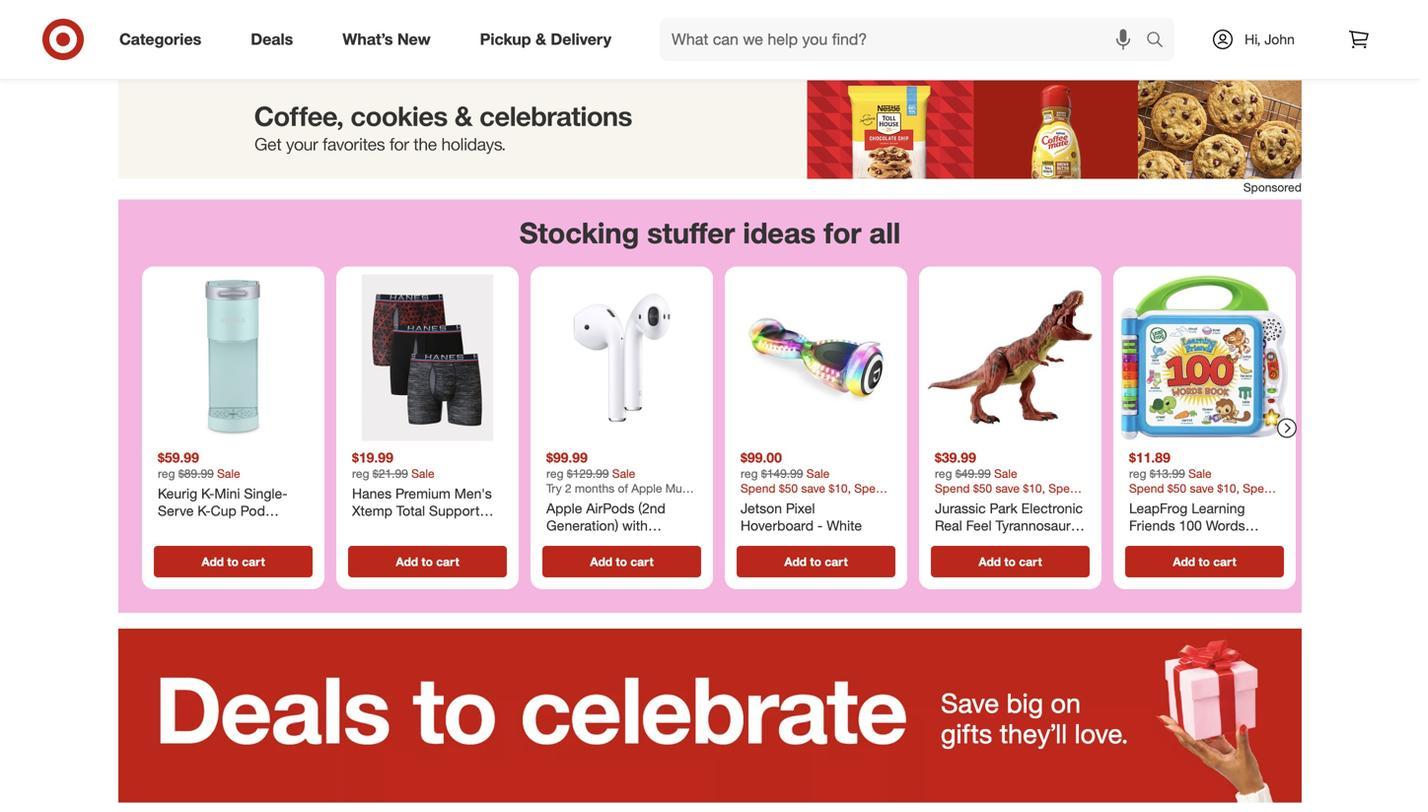 Task type: describe. For each thing, give the bounding box(es) containing it.
add to cart button for apple airpods (2nd generation) with charging case
[[543, 547, 701, 578]]

stuffer
[[647, 215, 735, 250]]

$99.99
[[546, 449, 588, 467]]

$39.99 reg $49.99 sale
[[935, 449, 1018, 482]]

exclusive)
[[1008, 535, 1070, 552]]

cart for keurig k-mini single- serve k-cup pod coffee maker - oasis
[[242, 555, 265, 570]]

on
[[1051, 688, 1081, 720]]

hi, john
[[1245, 31, 1295, 48]]

single-
[[244, 485, 288, 503]]

leapfrog
[[1129, 500, 1188, 518]]

save big on gifts they'll love.
[[941, 688, 1129, 751]]

jurassic
[[935, 500, 986, 518]]

add to cart for keurig k-mini single- serve k-cup pod coffee maker - oasis
[[202, 555, 265, 570]]

real
[[935, 518, 962, 535]]

$59.99 reg $89.99 sale keurig k-mini single- serve k-cup pod coffee maker - oasis
[[158, 449, 289, 537]]

learning
[[1192, 500, 1245, 518]]

cup
[[211, 503, 237, 520]]

k- right serve
[[198, 503, 211, 520]]

add for $59.99
[[202, 555, 224, 570]]

add to cart for apple airpods (2nd generation) with charging case
[[590, 555, 654, 570]]

What can we help you find? suggestions appear below search field
[[660, 18, 1151, 61]]

sale for $99.00
[[807, 467, 830, 482]]

add for $39.99
[[979, 555, 1001, 570]]

charging
[[546, 535, 603, 552]]

advertisement region
[[118, 80, 1302, 179]]

pickup & delivery link
[[463, 18, 636, 61]]

$149.99
[[761, 467, 803, 482]]

$13.99
[[1150, 467, 1185, 482]]

2 to from the left
[[422, 555, 433, 570]]

reg for $39.99
[[935, 467, 952, 482]]

add to cart button for keurig k-mini single- serve k-cup pod coffee maker - oasis
[[154, 547, 313, 578]]

rex
[[935, 535, 959, 552]]

to for apple airpods (2nd generation) with charging case
[[616, 555, 627, 570]]

deals
[[251, 30, 293, 49]]

- inside jetson pixel hoverboard - white
[[818, 518, 823, 535]]

jetson pixel hoverboard - white
[[741, 500, 862, 535]]

2 add to cart button from the left
[[348, 547, 507, 578]]

add to cart for leapfrog learning friends 100 words book
[[1173, 555, 1237, 570]]

gifts
[[941, 718, 993, 751]]

reg for $11.89
[[1129, 467, 1147, 482]]

park
[[990, 500, 1018, 518]]

2 cart from the left
[[436, 555, 459, 570]]

case
[[606, 535, 638, 552]]

cart for jurassic park electronic real feel tyrannosaurus rex (target exclusive)
[[1019, 555, 1042, 570]]

deals link
[[234, 18, 318, 61]]

words
[[1206, 518, 1246, 535]]

add to cart for jurassic park electronic real feel tyrannosaurus rex (target exclusive)
[[979, 555, 1042, 570]]

stocking
[[520, 215, 639, 250]]

add for $99.00
[[785, 555, 807, 570]]

sale for $11.89
[[1189, 467, 1212, 482]]

sale for $19.99
[[411, 467, 435, 482]]

stocking stuffer ideas for all
[[520, 215, 901, 250]]

add for $11.89
[[1173, 555, 1196, 570]]

cart for apple airpods (2nd generation) with charging case
[[631, 555, 654, 570]]

pixel
[[786, 500, 815, 518]]

$49.99
[[956, 467, 991, 482]]

add to cart button for leapfrog learning friends 100 words book
[[1126, 547, 1284, 578]]

sale for $99.99
[[612, 467, 636, 482]]

delivery
[[551, 30, 612, 49]]

add for $19.99
[[396, 555, 418, 570]]

hoverboard
[[741, 518, 814, 535]]

generation)
[[546, 518, 619, 535]]

cart for jetson pixel hoverboard - white
[[825, 555, 848, 570]]

add for $99.99
[[590, 555, 613, 570]]

keurig
[[158, 485, 197, 503]]

reg for $19.99
[[352, 467, 369, 482]]

carousel region
[[118, 200, 1302, 630]]

sale for $39.99
[[994, 467, 1018, 482]]

apple
[[546, 500, 582, 518]]

tyrannosaurus
[[996, 518, 1086, 535]]

$19.99 reg $21.99 sale
[[352, 449, 435, 482]]

to for jurassic park electronic real feel tyrannosaurus rex (target exclusive)
[[1005, 555, 1016, 570]]

big
[[1007, 688, 1044, 720]]

what's new link
[[326, 18, 455, 61]]

oasis
[[254, 520, 289, 537]]

apple airpods (2nd generation) with charging case
[[546, 500, 666, 552]]

$11.89 reg $13.99 sale
[[1129, 449, 1212, 482]]

2 add to cart from the left
[[396, 555, 459, 570]]

keurig k-mini single-serve k-cup pod coffee maker - oasis image
[[150, 275, 317, 442]]

sale for $59.99
[[217, 467, 240, 482]]

jetson pixel hoverboard - white image
[[733, 275, 900, 442]]

book
[[1129, 535, 1162, 552]]

cart for leapfrog learning friends 100 words book
[[1214, 555, 1237, 570]]

jurassic park electronic real feel tyrannosaurus rex (target exclusive) image
[[927, 275, 1094, 442]]

new
[[397, 30, 431, 49]]

friends
[[1129, 518, 1175, 535]]



Task type: locate. For each thing, give the bounding box(es) containing it.
4 cart from the left
[[825, 555, 848, 570]]

reg inside $59.99 reg $89.99 sale keurig k-mini single- serve k-cup pod coffee maker - oasis
[[158, 467, 175, 482]]

- left oasis
[[245, 520, 250, 537]]

to
[[227, 555, 239, 570], [422, 555, 433, 570], [616, 555, 627, 570], [810, 555, 822, 570], [1005, 555, 1016, 570], [1199, 555, 1210, 570]]

1 cart from the left
[[242, 555, 265, 570]]

5 reg from the left
[[935, 467, 952, 482]]

apple airpods (2nd generation) with charging case image
[[539, 275, 705, 442]]

(target
[[963, 535, 1005, 552]]

sale right $149.99 on the right of the page
[[807, 467, 830, 482]]

sale inside $59.99 reg $89.99 sale keurig k-mini single- serve k-cup pod coffee maker - oasis
[[217, 467, 240, 482]]

3 to from the left
[[616, 555, 627, 570]]

save
[[941, 688, 999, 720]]

3 add to cart button from the left
[[543, 547, 701, 578]]

3 add from the left
[[590, 555, 613, 570]]

pod
[[240, 503, 265, 520]]

k- down $89.99
[[201, 485, 214, 503]]

add to cart
[[202, 555, 265, 570], [396, 555, 459, 570], [590, 555, 654, 570], [785, 555, 848, 570], [979, 555, 1042, 570], [1173, 555, 1237, 570]]

3 sale from the left
[[612, 467, 636, 482]]

add to cart for jetson pixel hoverboard - white
[[785, 555, 848, 570]]

to for leapfrog learning friends 100 words book
[[1199, 555, 1210, 570]]

6 sale from the left
[[1189, 467, 1212, 482]]

1 sale from the left
[[217, 467, 240, 482]]

sale right $21.99
[[411, 467, 435, 482]]

jetson
[[741, 500, 782, 518]]

love.
[[1075, 718, 1129, 751]]

5 add to cart button from the left
[[931, 547, 1090, 578]]

white
[[827, 518, 862, 535]]

add down $21.99
[[396, 555, 418, 570]]

2 sale from the left
[[411, 467, 435, 482]]

$21.99
[[373, 467, 408, 482]]

add to cart button down $21.99
[[348, 547, 507, 578]]

add to cart button down 100 in the right of the page
[[1126, 547, 1284, 578]]

what's new
[[343, 30, 431, 49]]

add to cart down white
[[785, 555, 848, 570]]

leapfrog learning friends 100 words book image
[[1122, 275, 1288, 442]]

add down (target
[[979, 555, 1001, 570]]

$11.89
[[1129, 449, 1171, 467]]

-
[[818, 518, 823, 535], [245, 520, 250, 537]]

- left white
[[818, 518, 823, 535]]

add down maker
[[202, 555, 224, 570]]

4 add to cart from the left
[[785, 555, 848, 570]]

hi,
[[1245, 31, 1261, 48]]

3 cart from the left
[[631, 555, 654, 570]]

4 sale from the left
[[807, 467, 830, 482]]

add
[[202, 555, 224, 570], [396, 555, 418, 570], [590, 555, 613, 570], [785, 555, 807, 570], [979, 555, 1001, 570], [1173, 555, 1196, 570]]

add to cart button down white
[[737, 547, 896, 578]]

3 add to cart from the left
[[590, 555, 654, 570]]

airpods
[[586, 500, 635, 518]]

for
[[824, 215, 862, 250]]

$99.00 reg $149.99 sale
[[741, 449, 830, 482]]

$19.99
[[352, 449, 393, 467]]

add to cart button down with
[[543, 547, 701, 578]]

sale inside $11.89 reg $13.99 sale
[[1189, 467, 1212, 482]]

jurassic park electronic real feel tyrannosaurus rex (target exclusive)
[[935, 500, 1086, 552]]

ideas
[[743, 215, 816, 250]]

sale inside $39.99 reg $49.99 sale
[[994, 467, 1018, 482]]

100
[[1179, 518, 1202, 535]]

reg inside $11.89 reg $13.99 sale
[[1129, 467, 1147, 482]]

1 horizontal spatial -
[[818, 518, 823, 535]]

k-
[[201, 485, 214, 503], [198, 503, 211, 520]]

reg left $49.99
[[935, 467, 952, 482]]

5 to from the left
[[1005, 555, 1016, 570]]

reg for $59.99
[[158, 467, 175, 482]]

reg inside the $19.99 reg $21.99 sale
[[352, 467, 369, 482]]

reg for $99.00
[[741, 467, 758, 482]]

reg inside $99.99 reg $129.99 sale
[[546, 467, 564, 482]]

6 reg from the left
[[1129, 467, 1147, 482]]

add to cart button down maker
[[154, 547, 313, 578]]

sponsored
[[1244, 180, 1302, 195]]

6 add from the left
[[1173, 555, 1196, 570]]

reg
[[158, 467, 175, 482], [352, 467, 369, 482], [546, 467, 564, 482], [741, 467, 758, 482], [935, 467, 952, 482], [1129, 467, 1147, 482]]

john
[[1265, 31, 1295, 48]]

add to cart button
[[154, 547, 313, 578], [348, 547, 507, 578], [543, 547, 701, 578], [737, 547, 896, 578], [931, 547, 1090, 578], [1126, 547, 1284, 578]]

sale right $13.99
[[1189, 467, 1212, 482]]

add to cart down $21.99
[[396, 555, 459, 570]]

4 to from the left
[[810, 555, 822, 570]]

mini
[[214, 485, 240, 503]]

serve
[[158, 503, 194, 520]]

3 reg from the left
[[546, 467, 564, 482]]

4 add from the left
[[785, 555, 807, 570]]

feel
[[966, 518, 992, 535]]

cart
[[242, 555, 265, 570], [436, 555, 459, 570], [631, 555, 654, 570], [825, 555, 848, 570], [1019, 555, 1042, 570], [1214, 555, 1237, 570]]

sale up mini
[[217, 467, 240, 482]]

(2nd
[[638, 500, 666, 518]]

reg left $13.99
[[1129, 467, 1147, 482]]

search button
[[1137, 18, 1185, 65]]

$39.99
[[935, 449, 976, 467]]

reg left "$129.99"
[[546, 467, 564, 482]]

1 reg from the left
[[158, 467, 175, 482]]

4 add to cart button from the left
[[737, 547, 896, 578]]

coffee
[[158, 520, 199, 537]]

add down leapfrog learning friends 100 words book
[[1173, 555, 1196, 570]]

$59.99
[[158, 449, 199, 467]]

6 cart from the left
[[1214, 555, 1237, 570]]

all
[[870, 215, 901, 250]]

reg left $21.99
[[352, 467, 369, 482]]

1 add to cart from the left
[[202, 555, 265, 570]]

0 horizontal spatial -
[[245, 520, 250, 537]]

sale inside $99.99 reg $129.99 sale
[[612, 467, 636, 482]]

sale inside "$99.00 reg $149.99 sale"
[[807, 467, 830, 482]]

$129.99
[[567, 467, 609, 482]]

categories
[[119, 30, 201, 49]]

$99.99 reg $129.99 sale
[[546, 449, 636, 482]]

1 add from the left
[[202, 555, 224, 570]]

electronic
[[1022, 500, 1083, 518]]

reg up keurig
[[158, 467, 175, 482]]

$99.00
[[741, 449, 782, 467]]

add to cart down maker
[[202, 555, 265, 570]]

reg inside "$99.00 reg $149.99 sale"
[[741, 467, 758, 482]]

add to cart down 100 in the right of the page
[[1173, 555, 1237, 570]]

categories link
[[103, 18, 226, 61]]

6 add to cart from the left
[[1173, 555, 1237, 570]]

4 reg from the left
[[741, 467, 758, 482]]

reg for $99.99
[[546, 467, 564, 482]]

pickup
[[480, 30, 531, 49]]

sale right $49.99
[[994, 467, 1018, 482]]

1 add to cart button from the left
[[154, 547, 313, 578]]

add to cart button for jetson pixel hoverboard - white
[[737, 547, 896, 578]]

2 reg from the left
[[352, 467, 369, 482]]

reg inside $39.99 reg $49.99 sale
[[935, 467, 952, 482]]

5 add to cart from the left
[[979, 555, 1042, 570]]

hanes premium men's xtemp total support pouch anti chafing 3pk boxer briefs - red/gray m image
[[344, 275, 511, 442]]

1 to from the left
[[227, 555, 239, 570]]

pickup & delivery
[[480, 30, 612, 49]]

- inside $59.99 reg $89.99 sale keurig k-mini single- serve k-cup pod coffee maker - oasis
[[245, 520, 250, 537]]

reg left $149.99 on the right of the page
[[741, 467, 758, 482]]

to for keurig k-mini single- serve k-cup pod coffee maker - oasis
[[227, 555, 239, 570]]

to for jetson pixel hoverboard - white
[[810, 555, 822, 570]]

add to cart down case
[[590, 555, 654, 570]]

5 add from the left
[[979, 555, 1001, 570]]

they'll
[[1000, 718, 1067, 751]]

sale right "$129.99"
[[612, 467, 636, 482]]

2 add from the left
[[396, 555, 418, 570]]

with
[[622, 518, 648, 535]]

sale
[[217, 467, 240, 482], [411, 467, 435, 482], [612, 467, 636, 482], [807, 467, 830, 482], [994, 467, 1018, 482], [1189, 467, 1212, 482]]

add down case
[[590, 555, 613, 570]]

leapfrog learning friends 100 words book
[[1129, 500, 1246, 552]]

add to cart button for jurassic park electronic real feel tyrannosaurus rex (target exclusive)
[[931, 547, 1090, 578]]

$89.99
[[178, 467, 214, 482]]

add to cart button down the tyrannosaurus
[[931, 547, 1090, 578]]

6 to from the left
[[1199, 555, 1210, 570]]

5 cart from the left
[[1019, 555, 1042, 570]]

&
[[536, 30, 546, 49]]

add to cart down (target
[[979, 555, 1042, 570]]

sale inside the $19.99 reg $21.99 sale
[[411, 467, 435, 482]]

what's
[[343, 30, 393, 49]]

maker
[[203, 520, 241, 537]]

search
[[1137, 32, 1185, 51]]

5 sale from the left
[[994, 467, 1018, 482]]

6 add to cart button from the left
[[1126, 547, 1284, 578]]

add down hoverboard
[[785, 555, 807, 570]]



Task type: vqa. For each thing, say whether or not it's contained in the screenshot.
tru on the bottom
no



